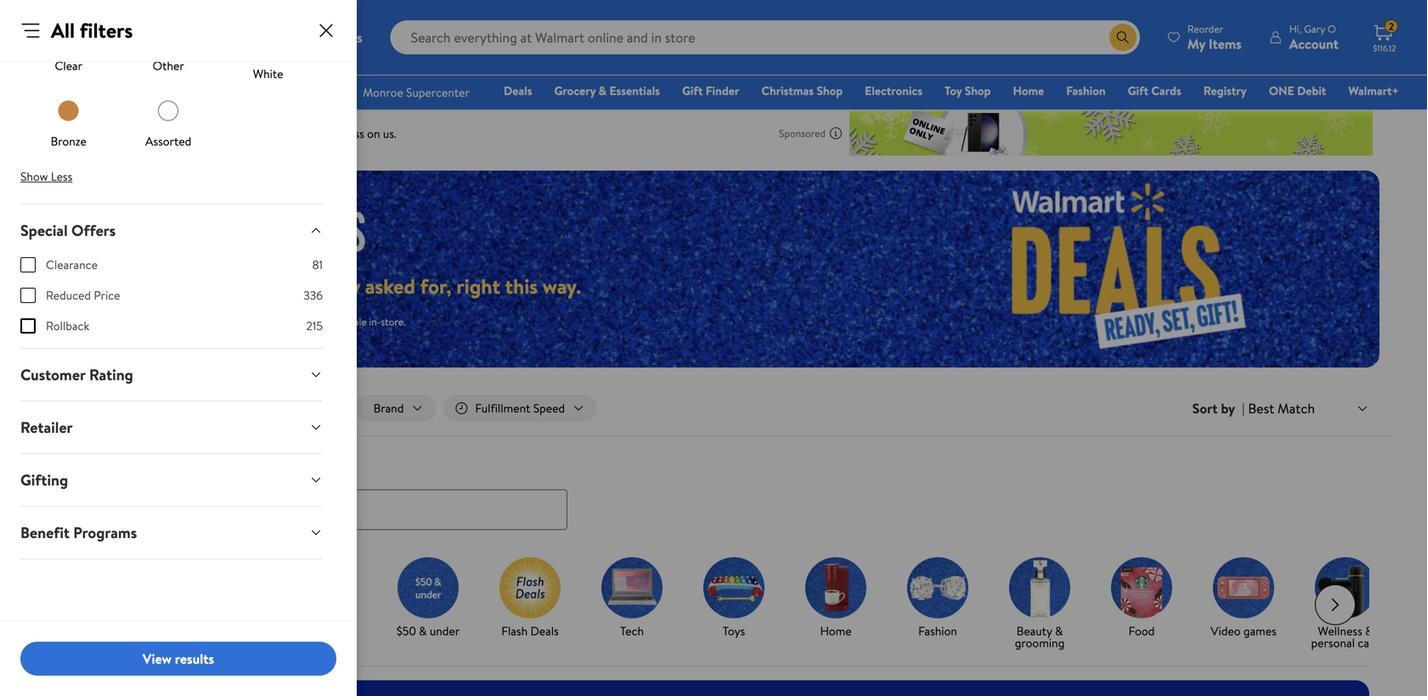 Task type: describe. For each thing, give the bounding box(es) containing it.
by inside get it by christmas
[[132, 623, 145, 640]]

registry link
[[1196, 82, 1255, 100]]

available
[[329, 315, 367, 329]]

filters inside button
[[103, 400, 133, 417]]

$50 & under link
[[384, 558, 473, 641]]

81
[[312, 257, 323, 273]]

by inside sort and filter section element
[[1221, 399, 1236, 418]]

all filters button
[[54, 395, 152, 422]]

may
[[278, 315, 296, 329]]

$10 & under link
[[180, 558, 269, 641]]

$116.12
[[1374, 42, 1397, 54]]

shop tech. image
[[602, 558, 663, 619]]

items
[[252, 315, 276, 329]]

one
[[1269, 82, 1295, 99]]

close panel image
[[316, 20, 337, 41]]

price
[[94, 287, 120, 304]]

no
[[152, 315, 166, 329]]

0 vertical spatial deals
[[504, 82, 532, 99]]

everything
[[221, 272, 316, 301]]

shop video games. image
[[1214, 558, 1275, 619]]

shop for toy shop
[[965, 82, 991, 99]]

beauty & grooming
[[1015, 623, 1065, 652]]

gift finder link
[[675, 82, 747, 100]]

assorted button
[[145, 96, 191, 150]]

special offers group
[[20, 257, 323, 348]]

all filters dialog
[[0, 0, 357, 697]]

personal
[[1312, 635, 1355, 652]]

asked
[[365, 272, 415, 301]]

select
[[222, 315, 249, 329]]

benefit programs
[[20, 523, 137, 544]]

$10 & under
[[194, 623, 255, 640]]

electronics
[[865, 82, 923, 99]]

way.
[[543, 272, 581, 301]]

$25 & under
[[295, 623, 358, 640]]

$10
[[194, 623, 211, 640]]

in-
[[369, 315, 381, 329]]

next slide for chipmodulewithimages list image
[[1316, 585, 1356, 626]]

they
[[321, 272, 360, 301]]

color group
[[20, 0, 323, 156]]

get it by christmas
[[96, 623, 148, 652]]

shop beauty and grooming. image
[[1010, 558, 1071, 619]]

filters inside dialog
[[80, 16, 133, 45]]

not
[[299, 315, 314, 329]]

$25 & under link
[[282, 558, 371, 641]]

care
[[1358, 635, 1381, 652]]

in-
[[191, 400, 205, 417]]

get
[[100, 623, 119, 640]]

get gifts in time for christmas. image
[[92, 558, 153, 619]]

Search in deals search field
[[54, 490, 568, 531]]

savings
[[124, 272, 189, 301]]

debit
[[1298, 82, 1327, 99]]

all filters inside dialog
[[51, 16, 133, 45]]

$25
[[295, 623, 314, 640]]

one debit
[[1269, 82, 1327, 99]]

customer
[[20, 365, 86, 386]]

0 vertical spatial fashion link
[[1059, 82, 1114, 100]]

last.
[[132, 315, 150, 329]]

walmart image
[[27, 24, 138, 51]]

rating
[[89, 365, 133, 386]]

& for wellness
[[1366, 623, 1374, 640]]

while
[[68, 315, 93, 329]]

special offers button
[[7, 205, 337, 257]]

view results button
[[20, 642, 337, 676]]

gift for gift finder
[[682, 82, 703, 99]]

Search search field
[[391, 20, 1140, 54]]

right
[[457, 272, 500, 301]]

shop food image
[[1112, 558, 1173, 619]]

gift for gift cards
[[1128, 82, 1149, 99]]

beauty
[[1017, 623, 1053, 640]]

get it by christmas link
[[78, 558, 167, 653]]

gift cards link
[[1121, 82, 1190, 100]]

electronics link
[[858, 82, 931, 100]]

flash
[[502, 623, 528, 640]]

customer rating
[[20, 365, 133, 386]]

toy shop link
[[937, 82, 999, 100]]

special
[[20, 220, 68, 241]]

store.
[[381, 315, 406, 329]]

christmas shop link
[[754, 82, 851, 100]]

it
[[122, 623, 130, 640]]

off- white button
[[253, 11, 284, 82]]

sort by |
[[1193, 399, 1245, 418]]

under for $10 & under
[[225, 623, 255, 640]]

rain
[[168, 315, 185, 329]]

games
[[1244, 623, 1277, 640]]

home image
[[806, 558, 867, 619]]

checks.
[[187, 315, 219, 329]]

shop toys. image
[[704, 558, 765, 619]]

bronze button
[[51, 96, 87, 150]]

special offers
[[20, 220, 116, 241]]

retailer
[[20, 417, 73, 439]]

in-store
[[191, 400, 232, 417]]

& for beauty
[[1055, 623, 1063, 640]]

gifting button
[[7, 455, 337, 506]]

2 vertical spatial deals
[[531, 623, 559, 640]]

results
[[175, 650, 214, 669]]

Deals search field
[[34, 456, 1394, 531]]

toy shop
[[945, 82, 991, 99]]

shop for christmas shop
[[817, 82, 843, 99]]

clear
[[55, 57, 82, 74]]

all inside dialog
[[51, 16, 75, 45]]

essentials
[[610, 82, 660, 99]]

& for $10
[[214, 623, 222, 640]]

toy
[[945, 82, 962, 99]]

view
[[143, 650, 172, 669]]

toys
[[723, 623, 745, 640]]

for,
[[420, 272, 452, 301]]

under for $25 & under
[[327, 623, 358, 640]]

programs
[[73, 523, 137, 544]]



Task type: locate. For each thing, give the bounding box(es) containing it.
fashion
[[1067, 82, 1106, 99], [919, 623, 958, 640]]

one debit link
[[1262, 82, 1335, 100]]

1 horizontal spatial by
[[1221, 399, 1236, 418]]

sort and filter section element
[[34, 382, 1394, 436]]

off- white
[[253, 49, 283, 82]]

this
[[505, 272, 538, 301]]

gift left cards
[[1128, 82, 1149, 99]]

deals right flash
[[531, 623, 559, 640]]

shop fifty dollars and under. image
[[398, 558, 459, 619]]

major savings on everything they asked for, right this way.
[[68, 272, 581, 301]]

1 vertical spatial home
[[820, 623, 852, 640]]

shop right toy
[[965, 82, 991, 99]]

by left |
[[1221, 399, 1236, 418]]

$50 & under
[[397, 623, 460, 640]]

1 gift from the left
[[682, 82, 703, 99]]

|
[[1243, 399, 1245, 418]]

1 horizontal spatial home link
[[1006, 82, 1052, 100]]

2 under from the left
[[327, 623, 358, 640]]

& inside beauty & grooming
[[1055, 623, 1063, 640]]

clearance
[[46, 257, 98, 273]]

shop ten dollars and under. image
[[194, 558, 255, 619]]

0 horizontal spatial fashion link
[[894, 558, 982, 641]]

christmas inside get it by christmas link
[[96, 635, 148, 652]]

cards
[[1152, 82, 1182, 99]]

deals inside search box
[[54, 456, 91, 477]]

supplies
[[95, 315, 130, 329]]

0 vertical spatial home link
[[1006, 82, 1052, 100]]

& right the grocery at the left of the page
[[599, 82, 607, 99]]

&
[[599, 82, 607, 99], [214, 623, 222, 640], [317, 623, 325, 640], [419, 623, 427, 640], [1055, 623, 1063, 640], [1366, 623, 1374, 640]]

& right beauty on the bottom of page
[[1055, 623, 1063, 640]]

gift left finder
[[682, 82, 703, 99]]

1 shop from the left
[[817, 82, 843, 99]]

& for grocery
[[599, 82, 607, 99]]

0 vertical spatial all
[[51, 16, 75, 45]]

under for $50 & under
[[430, 623, 460, 640]]

in-store button
[[159, 395, 250, 422]]

reduced
[[46, 287, 91, 304]]

all filters up clear
[[51, 16, 133, 45]]

fashion down fashion image
[[919, 623, 958, 640]]

0 vertical spatial filters
[[80, 16, 133, 45]]

1 vertical spatial fashion link
[[894, 558, 982, 641]]

offers
[[71, 220, 116, 241]]

gift cards
[[1128, 82, 1182, 99]]

walmart+
[[1349, 82, 1400, 99]]

retailer button
[[7, 402, 337, 454]]

search image
[[68, 504, 82, 517]]

under inside $50 & under link
[[430, 623, 460, 640]]

all
[[51, 16, 75, 45], [87, 400, 100, 417]]

less
[[51, 168, 72, 185]]

assorted
[[145, 133, 191, 150]]

walmart black friday deals for days image
[[895, 171, 1380, 368], [68, 209, 381, 252]]

food
[[1129, 623, 1155, 640]]

1 horizontal spatial gift
[[1128, 82, 1149, 99]]

1 vertical spatial christmas
[[96, 635, 148, 652]]

shop twenty-five dollars and under. image
[[296, 558, 357, 619]]

2 gift from the left
[[1128, 82, 1149, 99]]

white
[[253, 65, 283, 82]]

under inside $25 & under link
[[327, 623, 358, 640]]

0 horizontal spatial christmas
[[96, 635, 148, 652]]

0 vertical spatial christmas
[[762, 82, 814, 99]]

by right the it
[[132, 623, 145, 640]]

0 horizontal spatial home link
[[792, 558, 880, 641]]

& right $25
[[317, 623, 325, 640]]

video games
[[1211, 623, 1277, 640]]

1 vertical spatial all filters
[[87, 400, 133, 417]]

tech link
[[588, 558, 676, 641]]

wellness & personal care
[[1312, 623, 1381, 652]]

christmas
[[762, 82, 814, 99], [96, 635, 148, 652]]

home
[[1013, 82, 1045, 99], [820, 623, 852, 640]]

& right wellness
[[1366, 623, 1374, 640]]

finder
[[706, 82, 740, 99]]

christmas shop
[[762, 82, 843, 99]]

sort
[[1193, 399, 1218, 418]]

shop
[[817, 82, 843, 99], [965, 82, 991, 99]]

home down home image
[[820, 623, 852, 640]]

0 horizontal spatial by
[[132, 623, 145, 640]]

336
[[304, 287, 323, 304]]

0 horizontal spatial fashion
[[919, 623, 958, 640]]

0 horizontal spatial all
[[51, 16, 75, 45]]

christmas inside christmas shop "link"
[[762, 82, 814, 99]]

under inside $10 & under link
[[225, 623, 255, 640]]

1 horizontal spatial christmas
[[762, 82, 814, 99]]

fashion image
[[908, 558, 969, 619]]

0 vertical spatial all filters
[[51, 16, 133, 45]]

shop inside "link"
[[817, 82, 843, 99]]

under
[[225, 623, 255, 640], [327, 623, 358, 640], [430, 623, 460, 640]]

215
[[306, 318, 323, 334]]

gift
[[682, 82, 703, 99], [1128, 82, 1149, 99]]

grocery
[[554, 82, 596, 99]]

none checkbox inside special offers group
[[20, 257, 36, 273]]

off-
[[253, 49, 276, 65]]

walmart+ link
[[1341, 82, 1407, 100]]

Walmart Site-Wide search field
[[391, 20, 1140, 54]]

& for $50
[[419, 623, 427, 640]]

grooming
[[1015, 635, 1065, 652]]

3 under from the left
[[430, 623, 460, 640]]

1 vertical spatial deals
[[54, 456, 91, 477]]

home link
[[1006, 82, 1052, 100], [792, 558, 880, 641]]

fashion link
[[1059, 82, 1114, 100], [894, 558, 982, 641]]

all inside button
[[87, 400, 100, 417]]

filters
[[80, 16, 133, 45], [103, 400, 133, 417]]

grocery & essentials link
[[547, 82, 668, 100]]

2 horizontal spatial under
[[430, 623, 460, 640]]

be
[[316, 315, 327, 329]]

$50
[[397, 623, 416, 640]]

other
[[153, 57, 184, 74]]

other button
[[153, 20, 184, 74]]

1 horizontal spatial fashion link
[[1059, 82, 1114, 100]]

1 horizontal spatial fashion
[[1067, 82, 1106, 99]]

benefit
[[20, 523, 70, 544]]

1 horizontal spatial walmart black friday deals for days image
[[895, 171, 1380, 368]]

& for $25
[[317, 623, 325, 640]]

0 vertical spatial fashion
[[1067, 82, 1106, 99]]

1 vertical spatial home link
[[792, 558, 880, 641]]

toys link
[[690, 558, 778, 641]]

gifting
[[20, 470, 68, 491]]

1 vertical spatial by
[[132, 623, 145, 640]]

None checkbox
[[20, 288, 36, 303], [20, 319, 36, 334], [20, 288, 36, 303], [20, 319, 36, 334]]

food link
[[1098, 558, 1186, 641]]

all down "customer rating"
[[87, 400, 100, 417]]

2
[[1389, 19, 1395, 34]]

beauty & grooming link
[[996, 558, 1084, 653]]

all filters inside button
[[87, 400, 133, 417]]

while supplies last. no rain checks. select items may not be available in-store.
[[68, 315, 406, 329]]

shop wellness and self-care. image
[[1316, 558, 1377, 619]]

0 horizontal spatial under
[[225, 623, 255, 640]]

0 vertical spatial by
[[1221, 399, 1236, 418]]

& right $50 at the left of the page
[[419, 623, 427, 640]]

deals left the grocery at the left of the page
[[504, 82, 532, 99]]

0 vertical spatial home
[[1013, 82, 1045, 99]]

0 horizontal spatial walmart black friday deals for days image
[[68, 209, 381, 252]]

registry
[[1204, 82, 1247, 99]]

under right $25
[[327, 623, 358, 640]]

home right "toy shop"
[[1013, 82, 1045, 99]]

filters down rating
[[103, 400, 133, 417]]

1 horizontal spatial all
[[87, 400, 100, 417]]

rollback
[[46, 318, 90, 334]]

bronze
[[51, 133, 87, 150]]

& inside wellness & personal care
[[1366, 623, 1374, 640]]

0 horizontal spatial gift
[[682, 82, 703, 99]]

all up clear
[[51, 16, 75, 45]]

None checkbox
[[20, 257, 36, 273]]

1 horizontal spatial under
[[327, 623, 358, 640]]

1 horizontal spatial home
[[1013, 82, 1045, 99]]

shop up sponsored
[[817, 82, 843, 99]]

fashion left gift cards link
[[1067, 82, 1106, 99]]

2 shop from the left
[[965, 82, 991, 99]]

reduced price
[[46, 287, 120, 304]]

store
[[205, 400, 232, 417]]

wellness & personal care link
[[1302, 558, 1390, 653]]

filters up clear
[[80, 16, 133, 45]]

under right $10
[[225, 623, 255, 640]]

1 vertical spatial fashion
[[919, 623, 958, 640]]

flash deals image
[[500, 558, 561, 619]]

0 horizontal spatial shop
[[817, 82, 843, 99]]

customer rating button
[[7, 349, 337, 401]]

clear button
[[53, 20, 84, 74]]

deals link
[[496, 82, 540, 100]]

1 under from the left
[[225, 623, 255, 640]]

all filters down rating
[[87, 400, 133, 417]]

1 vertical spatial all
[[87, 400, 100, 417]]

1 horizontal spatial shop
[[965, 82, 991, 99]]

1 vertical spatial filters
[[103, 400, 133, 417]]

all filters
[[51, 16, 133, 45], [87, 400, 133, 417]]

under right $50 at the left of the page
[[430, 623, 460, 640]]

& right $10
[[214, 623, 222, 640]]

0 horizontal spatial home
[[820, 623, 852, 640]]

deals up search image
[[54, 456, 91, 477]]



Task type: vqa. For each thing, say whether or not it's contained in the screenshot.
bottom "Blue"
no



